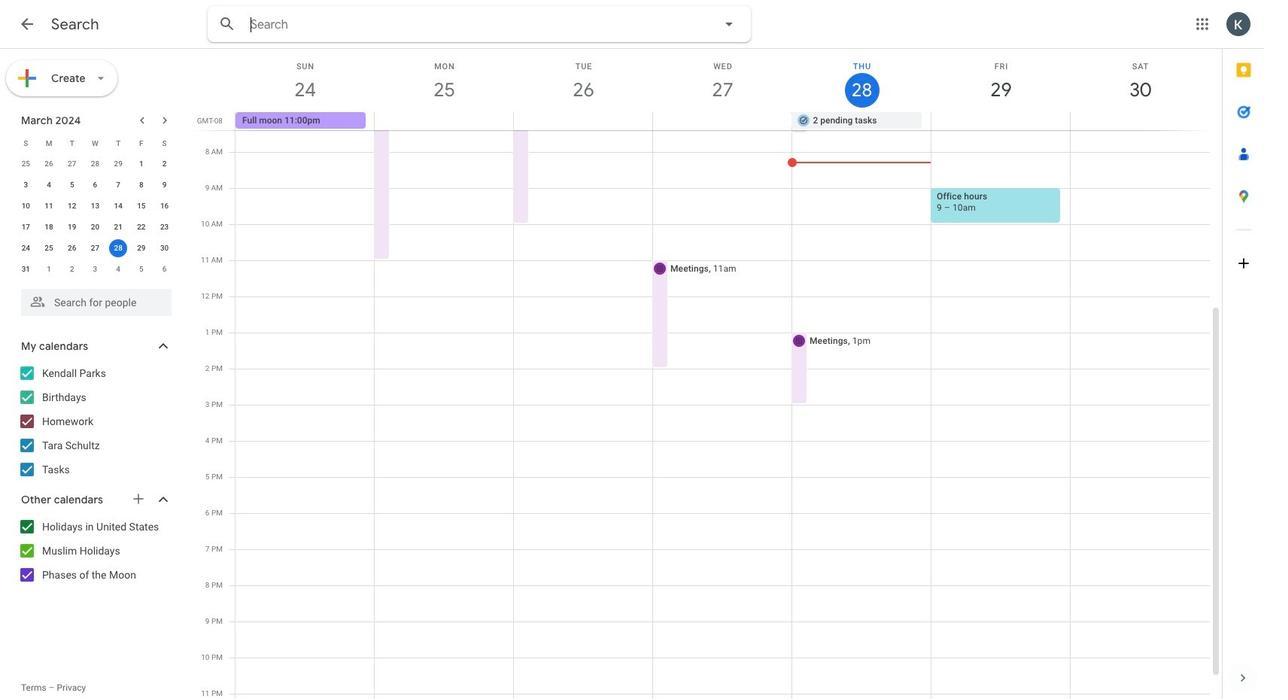 Task type: vqa. For each thing, say whether or not it's contained in the screenshot.
the notification
no



Task type: locate. For each thing, give the bounding box(es) containing it.
cell
[[375, 112, 514, 130], [514, 112, 653, 130], [653, 112, 792, 130], [931, 112, 1071, 130], [1071, 112, 1210, 130], [107, 238, 130, 259]]

16 element
[[156, 197, 174, 215]]

heading
[[51, 15, 99, 34]]

1 element
[[132, 155, 150, 173]]

14 element
[[109, 197, 127, 215]]

april 2 element
[[63, 260, 81, 279]]

add other calendars image
[[131, 492, 146, 507]]

Search for people text field
[[30, 289, 163, 316]]

cell inside the march 2024 grid
[[107, 238, 130, 259]]

february 28 element
[[86, 155, 104, 173]]

12 element
[[63, 197, 81, 215]]

13 element
[[86, 197, 104, 215]]

grid
[[193, 43, 1223, 699]]

february 27 element
[[63, 155, 81, 173]]

None search field
[[208, 6, 751, 42], [0, 283, 187, 316], [208, 6, 751, 42]]

search image
[[212, 9, 242, 39]]

row
[[229, 112, 1223, 130], [14, 132, 176, 154], [14, 154, 176, 175], [14, 175, 176, 196], [14, 196, 176, 217], [14, 217, 176, 238], [14, 238, 176, 259], [14, 259, 176, 280]]

25 element
[[40, 239, 58, 257]]

march 2024 grid
[[14, 132, 176, 280]]

april 1 element
[[40, 260, 58, 279]]

27 element
[[86, 239, 104, 257]]

18 element
[[40, 218, 58, 236]]

7 element
[[109, 176, 127, 194]]

tab list
[[1223, 49, 1265, 657]]

other calendars list
[[3, 515, 187, 587]]

9 element
[[156, 176, 174, 194]]

10 element
[[17, 197, 35, 215]]

4 element
[[40, 176, 58, 194]]

row group
[[14, 154, 176, 280]]

Search text field
[[251, 17, 678, 32]]

26 element
[[63, 239, 81, 257]]

19 element
[[63, 218, 81, 236]]

11 element
[[40, 197, 58, 215]]

6 element
[[86, 176, 104, 194]]



Task type: describe. For each thing, give the bounding box(es) containing it.
23 element
[[156, 218, 174, 236]]

april 4 element
[[109, 260, 127, 279]]

8 element
[[132, 176, 150, 194]]

none search field search for people
[[0, 283, 187, 316]]

april 3 element
[[86, 260, 104, 279]]

february 25 element
[[17, 155, 35, 173]]

17 element
[[17, 218, 35, 236]]

february 29 element
[[109, 155, 127, 173]]

21 element
[[109, 218, 127, 236]]

my calendars list
[[3, 361, 187, 482]]

april 6 element
[[156, 260, 174, 279]]

2 element
[[156, 155, 174, 173]]

february 26 element
[[40, 155, 58, 173]]

5 element
[[63, 176, 81, 194]]

20 element
[[86, 218, 104, 236]]

31 element
[[17, 260, 35, 279]]

30 element
[[156, 239, 174, 257]]

22 element
[[132, 218, 150, 236]]

28, today element
[[109, 239, 127, 257]]

search options image
[[714, 9, 745, 39]]

29 element
[[132, 239, 150, 257]]

go back image
[[18, 15, 36, 33]]

april 5 element
[[132, 260, 150, 279]]

3 element
[[17, 176, 35, 194]]

24 element
[[17, 239, 35, 257]]

15 element
[[132, 197, 150, 215]]



